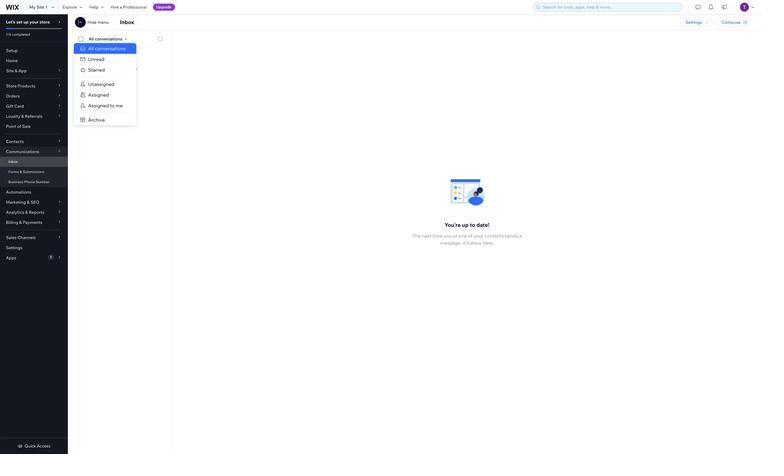 Task type: describe. For each thing, give the bounding box(es) containing it.
0 vertical spatial all conversations
[[89, 36, 122, 42]]

sends
[[505, 233, 518, 239]]

orders
[[6, 94, 20, 99]]

1/6
[[6, 32, 11, 37]]

automations
[[6, 190, 31, 195]]

marketing & seo
[[6, 200, 39, 205]]

settings for settings link
[[6, 245, 22, 251]]

assigned for assigned to me
[[88, 103, 109, 109]]

billing & payments
[[6, 220, 42, 226]]

communications
[[6, 149, 39, 155]]

your inside the next time you or one of your contacts sends a message, it'll show here.
[[474, 233, 484, 239]]

0 vertical spatial to
[[110, 103, 115, 109]]

you're
[[445, 222, 461, 229]]

settings link
[[0, 243, 68, 253]]

business phone number
[[8, 180, 50, 184]]

hire a professional link
[[107, 0, 150, 14]]

loyalty & referrals button
[[0, 111, 68, 122]]

professional
[[123, 4, 147, 10]]

a inside the next time you or one of your contacts sends a message, it'll show here.
[[520, 233, 522, 239]]

help button
[[86, 0, 107, 14]]

hire
[[111, 4, 119, 10]]

here.
[[483, 240, 494, 246]]

billing & payments button
[[0, 218, 68, 228]]

0 vertical spatial inbox
[[120, 19, 134, 26]]

analytics & reports
[[6, 210, 44, 215]]

forms
[[8, 170, 19, 174]]

let's
[[6, 19, 15, 25]]

& for forms
[[20, 170, 22, 174]]

settings button
[[681, 18, 713, 27]]

quick
[[25, 444, 36, 450]]

point of sale
[[6, 124, 31, 129]]

quick access button
[[17, 444, 51, 450]]

& for loyalty
[[21, 114, 24, 119]]

1 horizontal spatial to
[[470, 222, 476, 229]]

& for marketing
[[27, 200, 30, 205]]

site inside dropdown button
[[6, 68, 14, 74]]

compose button
[[717, 18, 752, 27]]

business
[[8, 180, 23, 184]]

my
[[29, 4, 36, 10]]

hide menu
[[88, 20, 109, 25]]

phone
[[24, 180, 35, 184]]

seo
[[31, 200, 39, 205]]

compose
[[722, 20, 741, 25]]

your inside sidebar element
[[29, 19, 39, 25]]

menu
[[98, 20, 109, 25]]

me
[[116, 103, 123, 109]]

contacts
[[6, 139, 24, 144]]

business phone number link
[[0, 177, 68, 187]]

upgrade
[[157, 5, 172, 9]]

sales channels button
[[0, 233, 68, 243]]

Search for tools, apps, help & more... field
[[541, 3, 681, 11]]

conversations inside option
[[95, 46, 126, 52]]

marketing
[[6, 200, 26, 205]]

you're up to date!
[[445, 222, 490, 229]]

& for analytics
[[25, 210, 28, 215]]

analytics
[[6, 210, 24, 215]]

show
[[470, 240, 482, 246]]

next
[[422, 233, 432, 239]]

site & app button
[[0, 66, 68, 76]]

products
[[18, 83, 36, 89]]

store products
[[6, 83, 36, 89]]

point of sale link
[[0, 122, 68, 132]]

payments
[[23, 220, 42, 226]]

hire a professional
[[111, 4, 147, 10]]

submissions
[[23, 170, 44, 174]]

it'll
[[463, 240, 469, 246]]

assigned for assigned
[[88, 92, 109, 98]]

billing
[[6, 220, 18, 226]]

store
[[39, 19, 50, 25]]

& for site
[[15, 68, 17, 74]]

sales channels
[[6, 235, 36, 241]]

one
[[459, 233, 467, 239]]

& for billing
[[19, 220, 22, 226]]

time
[[433, 233, 443, 239]]

0 vertical spatial conversations
[[95, 36, 122, 42]]

0 vertical spatial site
[[37, 4, 44, 10]]

starred
[[88, 67, 105, 73]]

gift
[[6, 104, 13, 109]]

1 inside sidebar element
[[50, 256, 52, 259]]

2 vertical spatial conversations
[[109, 66, 137, 71]]

site & app
[[6, 68, 27, 74]]

0 horizontal spatial a
[[120, 4, 122, 10]]



Task type: vqa. For each thing, say whether or not it's contained in the screenshot.
Site & App popup button
yes



Task type: locate. For each thing, give the bounding box(es) containing it.
the next time you or one of your contacts sends a message, it'll show here.
[[413, 233, 522, 246]]

& inside popup button
[[25, 210, 28, 215]]

sidebar element
[[0, 14, 68, 455]]

forms & submissions link
[[0, 167, 68, 177]]

card
[[14, 104, 24, 109]]

conversations
[[95, 36, 122, 42], [95, 46, 126, 52], [109, 66, 137, 71]]

of inside point of sale link
[[17, 124, 21, 129]]

sales
[[6, 235, 17, 241]]

0 horizontal spatial of
[[17, 124, 21, 129]]

orders button
[[0, 91, 68, 101]]

conversations up all conversations option
[[95, 36, 122, 42]]

no conversations
[[103, 66, 137, 71]]

channels
[[18, 235, 36, 241]]

assigned up archive
[[88, 103, 109, 109]]

of right one
[[468, 233, 473, 239]]

your up show
[[474, 233, 484, 239]]

0 vertical spatial of
[[17, 124, 21, 129]]

inbox inside sidebar element
[[8, 160, 18, 164]]

home
[[6, 58, 18, 63]]

home link
[[0, 56, 68, 66]]

settings inside sidebar element
[[6, 245, 22, 251]]

1 vertical spatial all
[[88, 46, 94, 52]]

site right my
[[37, 4, 44, 10]]

help
[[89, 4, 99, 10]]

a right hire
[[120, 4, 122, 10]]

0 horizontal spatial site
[[6, 68, 14, 74]]

up right set
[[23, 19, 29, 25]]

your left store
[[29, 19, 39, 25]]

1 vertical spatial of
[[468, 233, 473, 239]]

sale
[[22, 124, 31, 129]]

setup
[[6, 48, 18, 53]]

1 vertical spatial site
[[6, 68, 14, 74]]

all
[[89, 36, 94, 42], [88, 46, 94, 52]]

& left seo
[[27, 200, 30, 205]]

settings inside button
[[686, 20, 703, 25]]

1 vertical spatial 1
[[50, 256, 52, 259]]

1 horizontal spatial inbox
[[120, 19, 134, 26]]

all down hide
[[89, 36, 94, 42]]

1 vertical spatial inbox
[[8, 160, 18, 164]]

point
[[6, 124, 16, 129]]

all conversations inside option
[[88, 46, 126, 52]]

all conversations up unread
[[88, 46, 126, 52]]

& right loyalty
[[21, 114, 24, 119]]

the
[[413, 233, 421, 239]]

forms & submissions
[[8, 170, 44, 174]]

of inside the next time you or one of your contacts sends a message, it'll show here.
[[468, 233, 473, 239]]

contacts
[[485, 233, 504, 239]]

gift card
[[6, 104, 24, 109]]

all conversations up all conversations option
[[89, 36, 122, 42]]

archive
[[88, 117, 105, 123]]

1 horizontal spatial a
[[520, 233, 522, 239]]

assigned down unassigned
[[88, 92, 109, 98]]

loyalty
[[6, 114, 20, 119]]

explore
[[63, 4, 77, 10]]

1 assigned from the top
[[88, 92, 109, 98]]

contacts button
[[0, 137, 68, 147]]

0 horizontal spatial to
[[110, 103, 115, 109]]

hide menu button down help
[[75, 17, 109, 28]]

0 vertical spatial all
[[89, 36, 94, 42]]

conversations up unread
[[95, 46, 126, 52]]

marketing & seo button
[[0, 198, 68, 208]]

hide menu button
[[75, 17, 109, 28], [88, 20, 109, 25]]

message,
[[441, 240, 462, 246]]

quick access
[[25, 444, 51, 450]]

apps
[[6, 256, 16, 261]]

loyalty & referrals
[[6, 114, 42, 119]]

site
[[37, 4, 44, 10], [6, 68, 14, 74]]

1 vertical spatial to
[[470, 222, 476, 229]]

1 vertical spatial up
[[462, 222, 469, 229]]

access
[[37, 444, 51, 450]]

reports
[[29, 210, 44, 215]]

0 vertical spatial 1
[[45, 4, 47, 10]]

your
[[29, 19, 39, 25], [474, 233, 484, 239]]

or
[[453, 233, 458, 239]]

1 vertical spatial a
[[520, 233, 522, 239]]

0 horizontal spatial settings
[[6, 245, 22, 251]]

hide menu button down help "button"
[[88, 20, 109, 25]]

& right billing
[[19, 220, 22, 226]]

1/6 completed
[[6, 32, 30, 37]]

automations link
[[0, 187, 68, 198]]

1 horizontal spatial your
[[474, 233, 484, 239]]

0 vertical spatial up
[[23, 19, 29, 25]]

0 vertical spatial settings
[[686, 20, 703, 25]]

1 vertical spatial assigned
[[88, 103, 109, 109]]

1 right my
[[45, 4, 47, 10]]

unassigned
[[88, 81, 114, 87]]

1 horizontal spatial 1
[[50, 256, 52, 259]]

communications button
[[0, 147, 68, 157]]

conversations right no at the left of page
[[109, 66, 137, 71]]

unread
[[88, 56, 104, 62]]

& right forms
[[20, 170, 22, 174]]

hide
[[88, 20, 97, 25]]

completed
[[12, 32, 30, 37]]

to
[[110, 103, 115, 109], [470, 222, 476, 229]]

0 vertical spatial assigned
[[88, 92, 109, 98]]

assigned to me
[[88, 103, 123, 109]]

0 horizontal spatial your
[[29, 19, 39, 25]]

analytics & reports button
[[0, 208, 68, 218]]

site down the home
[[6, 68, 14, 74]]

0 horizontal spatial 1
[[45, 4, 47, 10]]

None checkbox
[[75, 35, 89, 42]]

up inside sidebar element
[[23, 19, 29, 25]]

settings for settings button
[[686, 20, 703, 25]]

number
[[36, 180, 50, 184]]

setup link
[[0, 46, 68, 56]]

& left the reports
[[25, 210, 28, 215]]

store
[[6, 83, 17, 89]]

0 horizontal spatial inbox
[[8, 160, 18, 164]]

date!
[[477, 222, 490, 229]]

1 horizontal spatial settings
[[686, 20, 703, 25]]

assigned
[[88, 92, 109, 98], [88, 103, 109, 109]]

all up unread
[[88, 46, 94, 52]]

to left me
[[110, 103, 115, 109]]

you
[[444, 233, 452, 239]]

list box
[[74, 43, 136, 125]]

1 horizontal spatial of
[[468, 233, 473, 239]]

a right sends
[[520, 233, 522, 239]]

1 down settings link
[[50, 256, 52, 259]]

all inside option
[[88, 46, 94, 52]]

list box containing all conversations
[[74, 43, 136, 125]]

inbox
[[120, 19, 134, 26], [8, 160, 18, 164]]

my site 1
[[29, 4, 47, 10]]

inbox link
[[0, 157, 68, 167]]

2 assigned from the top
[[88, 103, 109, 109]]

0 horizontal spatial up
[[23, 19, 29, 25]]

1 vertical spatial all conversations
[[88, 46, 126, 52]]

up
[[23, 19, 29, 25], [462, 222, 469, 229]]

to left date!
[[470, 222, 476, 229]]

1
[[45, 4, 47, 10], [50, 256, 52, 259]]

app
[[18, 68, 27, 74]]

1 horizontal spatial site
[[37, 4, 44, 10]]

upgrade button
[[153, 4, 175, 11]]

0 vertical spatial your
[[29, 19, 39, 25]]

1 vertical spatial settings
[[6, 245, 22, 251]]

1 vertical spatial your
[[474, 233, 484, 239]]

up up one
[[462, 222, 469, 229]]

1 vertical spatial conversations
[[95, 46, 126, 52]]

set
[[16, 19, 22, 25]]

store products button
[[0, 81, 68, 91]]

let's set up your store
[[6, 19, 50, 25]]

all conversations option
[[74, 43, 136, 54]]

inbox down hire a professional link
[[120, 19, 134, 26]]

gift card button
[[0, 101, 68, 111]]

of
[[17, 124, 21, 129], [468, 233, 473, 239]]

0 vertical spatial a
[[120, 4, 122, 10]]

1 horizontal spatial up
[[462, 222, 469, 229]]

of left 'sale' on the top left
[[17, 124, 21, 129]]

all conversations
[[89, 36, 122, 42], [88, 46, 126, 52]]

inbox up forms
[[8, 160, 18, 164]]

& left app
[[15, 68, 17, 74]]

referrals
[[25, 114, 42, 119]]



